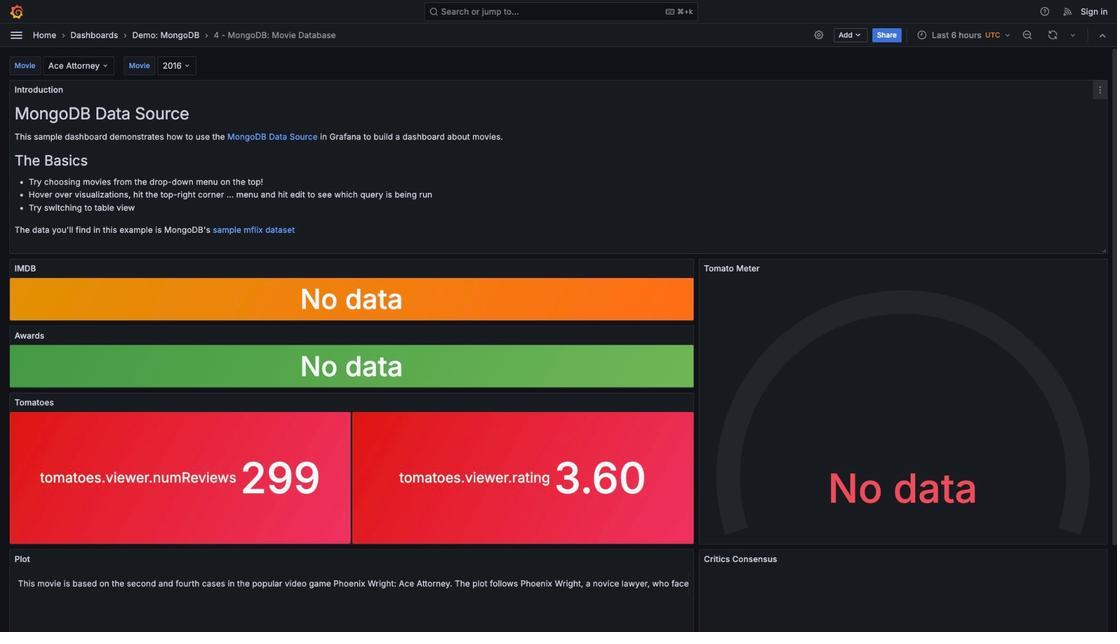 Task type: vqa. For each thing, say whether or not it's contained in the screenshot.
THE EXPAND SECTION TESTING & SYNTHETICS icon
no



Task type: describe. For each thing, give the bounding box(es) containing it.
dashboard settings image
[[814, 30, 825, 40]]

zoom out time range image
[[1023, 30, 1033, 40]]



Task type: locate. For each thing, give the bounding box(es) containing it.
help image
[[1040, 6, 1051, 17]]

grafana image
[[9, 4, 24, 19]]

refresh dashboard image
[[1048, 30, 1059, 40]]

auto refresh turned off. choose refresh time interval image
[[1069, 30, 1078, 40]]

menu for panel with title introduction image
[[1096, 85, 1105, 95]]

news image
[[1063, 6, 1074, 17]]

open menu image
[[9, 28, 24, 42]]

cell
[[15, 574, 689, 594]]



